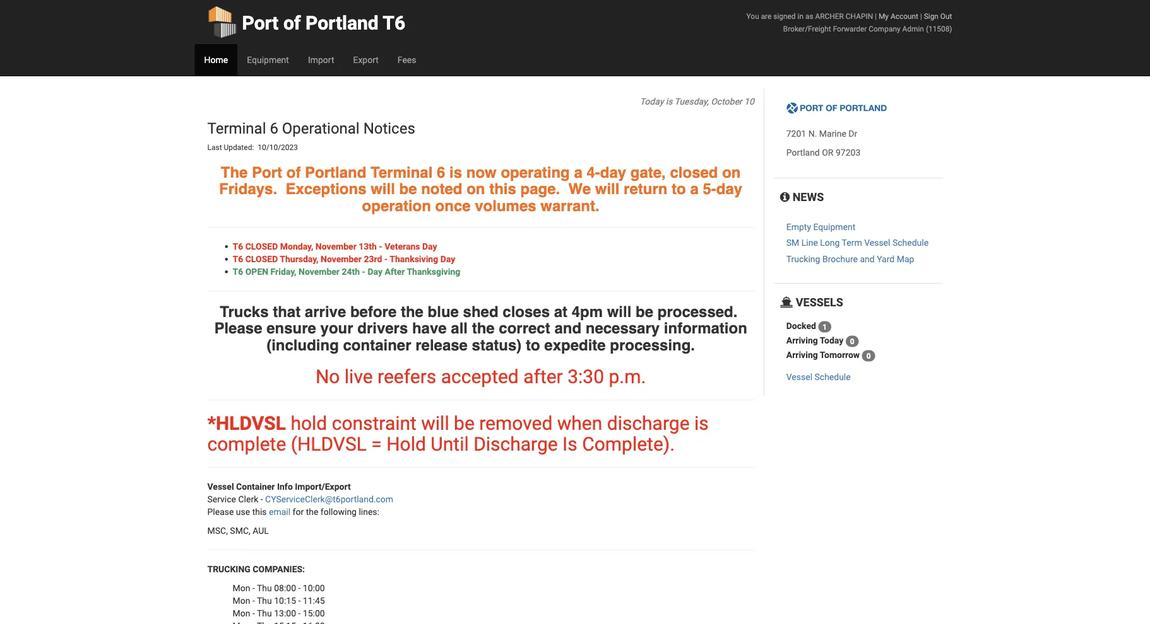 Task type: describe. For each thing, give the bounding box(es) containing it.
before
[[350, 304, 397, 321]]

equipment inside empty equipment sm line long term vessel schedule trucking brochure and yard map
[[813, 222, 856, 232]]

is inside hold constraint will be removed when discharge is complete (hldvsl = hold until discharge is complete).
[[694, 413, 709, 435]]

2 horizontal spatial day
[[440, 254, 455, 264]]

warrant.
[[541, 197, 600, 215]]

processing.
[[610, 337, 695, 354]]

2 thu from the top
[[257, 596, 272, 607]]

return
[[624, 181, 668, 198]]

correct
[[499, 320, 550, 338]]

13:00
[[274, 609, 296, 619]]

0 vertical spatial port
[[242, 12, 279, 34]]

- right 24th
[[362, 267, 366, 277]]

t6 left open
[[233, 267, 243, 277]]

cyserviceclerk@t6portland.com
[[265, 495, 393, 505]]

closed
[[670, 164, 718, 181]]

constraint
[[332, 413, 417, 435]]

port of portland t6
[[242, 12, 405, 34]]

trucking brochure and yard map link
[[786, 254, 914, 264]]

necessary
[[586, 320, 660, 338]]

97203
[[836, 147, 861, 158]]

6 inside the port of portland terminal 6 is now operating a 4-day gate, closed on fridays .  exceptions will be noted on this page.  we will return to a 5-day operation once volumes warrant.
[[437, 164, 445, 181]]

tuesday,
[[675, 96, 709, 107]]

drivers
[[357, 320, 408, 338]]

and inside empty equipment sm line long term vessel schedule trucking brochure and yard map
[[860, 254, 875, 264]]

t6 closed monday, november 13th - veterans day t6 closed thursday, november 23rd - thanksiving day t6 open friday, november 24th - day after thanksgiving
[[233, 241, 460, 277]]

be inside trucks that arrive before the blue shed closes at 4pm will be processed. please ensure your drivers have all the correct and necessary information (including container release status) to expedite processing.
[[636, 304, 653, 321]]

1 arriving from the top
[[786, 336, 818, 346]]

vessels
[[793, 296, 843, 309]]

and inside trucks that arrive before the blue shed closes at 4pm will be processed. please ensure your drivers have all the correct and necessary information (including container release status) to expedite processing.
[[555, 320, 581, 338]]

operating
[[501, 164, 570, 181]]

following
[[321, 507, 357, 518]]

0 horizontal spatial today
[[640, 96, 664, 107]]

discharge
[[607, 413, 690, 435]]

=
[[371, 433, 382, 456]]

trucking companies:
[[207, 565, 305, 575]]

of inside port of portland t6 link
[[283, 12, 301, 34]]

- left "10:00"
[[298, 584, 301, 594]]

thursday,
[[280, 254, 319, 264]]

info
[[277, 482, 293, 492]]

you
[[747, 12, 759, 21]]

accepted
[[441, 366, 519, 388]]

- left 15:00
[[298, 609, 301, 619]]

for
[[293, 507, 304, 518]]

thanksiving
[[390, 254, 438, 264]]

2 | from the left
[[920, 12, 922, 21]]

forwarder
[[833, 24, 867, 33]]

7201 n. marine dr
[[786, 128, 857, 139]]

1 vertical spatial portland
[[786, 147, 820, 158]]

of inside the port of portland terminal 6 is now operating a 4-day gate, closed on fridays .  exceptions will be noted on this page.  we will return to a 5-day operation once volumes warrant.
[[286, 164, 301, 181]]

terminal inside the port of portland terminal 6 is now operating a 4-day gate, closed on fridays .  exceptions will be noted on this page.  we will return to a 5-day operation once volumes warrant.
[[371, 164, 433, 181]]

0 vertical spatial november
[[316, 241, 357, 252]]

discharge
[[474, 433, 558, 456]]

ship image
[[780, 297, 793, 308]]

this inside the port of portland terminal 6 is now operating a 4-day gate, closed on fridays .  exceptions will be noted on this page.  we will return to a 5-day operation once volumes warrant.
[[489, 181, 516, 198]]

trucking
[[786, 254, 820, 264]]

home
[[204, 55, 228, 65]]

will inside hold constraint will be removed when discharge is complete (hldvsl = hold until discharge is complete).
[[421, 413, 449, 435]]

10
[[744, 96, 754, 107]]

will inside trucks that arrive before the blue shed closes at 4pm will be processed. please ensure your drivers have all the correct and necessary information (including container release status) to expedite processing.
[[607, 304, 632, 321]]

vessel for vessel schedule
[[786, 373, 812, 383]]

08:00
[[274, 584, 296, 594]]

portland or 97203
[[786, 147, 861, 158]]

0 vertical spatial 0
[[850, 337, 855, 346]]

after
[[523, 366, 563, 388]]

2 mon from the top
[[233, 596, 250, 607]]

today inside docked 1 arriving today 0 arriving tomorrow 0
[[820, 336, 844, 346]]

please inside vessel container info import/export service clerk - cyserviceclerk@t6portland.com please use this email for the following lines:
[[207, 507, 234, 518]]

long
[[820, 238, 840, 248]]

term
[[842, 238, 862, 248]]

volumes
[[475, 197, 536, 215]]

to inside the port of portland terminal 6 is now operating a 4-day gate, closed on fridays .  exceptions will be noted on this page.  we will return to a 5-day operation once volumes warrant.
[[672, 181, 686, 198]]

arrive
[[305, 304, 346, 321]]

1 horizontal spatial is
[[666, 96, 673, 107]]

5-
[[703, 181, 716, 198]]

vessel inside empty equipment sm line long term vessel schedule trucking brochure and yard map
[[864, 238, 890, 248]]

use
[[236, 507, 250, 518]]

port inside the port of portland terminal 6 is now operating a 4-day gate, closed on fridays .  exceptions will be noted on this page.  we will return to a 5-day operation once volumes warrant.
[[252, 164, 282, 181]]

are
[[761, 12, 772, 21]]

please inside trucks that arrive before the blue shed closes at 4pm will be processed. please ensure your drivers have all the correct and necessary information (including container release status) to expedite processing.
[[214, 320, 262, 338]]

information
[[664, 320, 747, 338]]

as
[[805, 12, 813, 21]]

port of portland t6 link
[[207, 0, 405, 44]]

fees
[[398, 55, 416, 65]]

docked
[[786, 322, 816, 332]]

vessel schedule link
[[786, 373, 851, 383]]

notices
[[363, 120, 415, 138]]

equipment button
[[237, 44, 299, 76]]

1 mon from the top
[[233, 584, 250, 594]]

once
[[435, 197, 471, 215]]

complete
[[207, 433, 286, 456]]

no
[[316, 366, 340, 388]]

(11508)
[[926, 24, 952, 33]]

mon - thu 08:00 - 10:00 mon - thu 10:15 - 11:45 mon - thu 13:00 - 15:00
[[233, 584, 325, 619]]

removed
[[479, 413, 553, 435]]

4pm
[[572, 304, 603, 321]]

the port of portland terminal 6 is now operating a 4-day gate, closed on fridays .  exceptions will be noted on this page.  we will return to a 5-day operation once volumes warrant.
[[219, 164, 742, 215]]

0 horizontal spatial day
[[600, 164, 626, 181]]

terminal inside terminal 6 operational notices last updated:  10/10/2023
[[207, 120, 266, 138]]

1 thu from the top
[[257, 584, 272, 594]]

docked 1 arriving today 0 arriving tomorrow 0
[[786, 322, 871, 361]]

status)
[[472, 337, 522, 354]]

no live reefers accepted after 3:30 p.m.
[[316, 366, 646, 388]]

sign out link
[[924, 12, 952, 21]]

export
[[353, 55, 379, 65]]

my
[[879, 12, 889, 21]]

exceptions
[[286, 181, 366, 198]]

equipment inside popup button
[[247, 55, 289, 65]]

0 vertical spatial portland
[[306, 12, 379, 34]]

today is tuesday, october 10
[[640, 96, 754, 107]]

line
[[802, 238, 818, 248]]

closes
[[503, 304, 550, 321]]

msc, smc, aul
[[207, 526, 269, 537]]

sm line long term vessel schedule link
[[786, 238, 929, 248]]

1 horizontal spatial day
[[716, 181, 742, 198]]

4-
[[587, 164, 600, 181]]

t6 down fridays
[[233, 241, 243, 252]]

empty equipment link
[[786, 222, 856, 232]]

trucks that arrive before the blue shed closes at 4pm will be processed. please ensure your drivers have all the correct and necessary information (including container release status) to expedite processing.
[[214, 304, 747, 354]]

- left 11:45
[[298, 596, 301, 607]]

gate,
[[631, 164, 666, 181]]

companies:
[[253, 565, 305, 575]]

1 horizontal spatial day
[[422, 241, 437, 252]]

that
[[273, 304, 301, 321]]

fees button
[[388, 44, 426, 76]]

2 closed from the top
[[245, 254, 278, 264]]

1 closed from the top
[[245, 241, 278, 252]]

2 arriving from the top
[[786, 351, 818, 361]]

email
[[269, 507, 290, 518]]

1 horizontal spatial a
[[690, 181, 699, 198]]

archer
[[815, 12, 844, 21]]

will right "we" at the top of page
[[595, 181, 620, 198]]

fridays
[[219, 181, 273, 198]]

0 horizontal spatial on
[[467, 181, 485, 198]]

- right 23rd
[[384, 254, 388, 264]]



Task type: locate. For each thing, give the bounding box(es) containing it.
vessel inside vessel container info import/export service clerk - cyserviceclerk@t6portland.com please use this email for the following lines:
[[207, 482, 234, 492]]

clerk
[[238, 495, 258, 505]]

2 vertical spatial day
[[368, 267, 383, 277]]

sm
[[786, 238, 799, 248]]

reefers
[[378, 366, 436, 388]]

3 mon from the top
[[233, 609, 250, 619]]

aul
[[253, 526, 269, 537]]

0
[[850, 337, 855, 346], [867, 352, 871, 361]]

| left sign
[[920, 12, 922, 21]]

schedule up "map"
[[893, 238, 929, 248]]

0 horizontal spatial equipment
[[247, 55, 289, 65]]

0 horizontal spatial vessel
[[207, 482, 234, 492]]

chapin
[[846, 12, 873, 21]]

operational
[[282, 120, 360, 138]]

this
[[489, 181, 516, 198], [252, 507, 267, 518]]

0 vertical spatial today
[[640, 96, 664, 107]]

(hldvsl
[[291, 433, 367, 456]]

0 vertical spatial be
[[399, 181, 417, 198]]

thu left 10:15
[[257, 596, 272, 607]]

today down "1"
[[820, 336, 844, 346]]

empty equipment sm line long term vessel schedule trucking brochure and yard map
[[786, 222, 929, 264]]

of up equipment popup button on the left top
[[283, 12, 301, 34]]

vessel up service
[[207, 482, 234, 492]]

day down 23rd
[[368, 267, 383, 277]]

0 horizontal spatial terminal
[[207, 120, 266, 138]]

0 vertical spatial arriving
[[786, 336, 818, 346]]

0 horizontal spatial be
[[399, 181, 417, 198]]

trucking
[[207, 565, 251, 575]]

you are signed in as archer chapin | my account | sign out broker/freight forwarder company admin (11508)
[[747, 12, 952, 33]]

will right 4pm
[[607, 304, 632, 321]]

november
[[316, 241, 357, 252], [321, 254, 362, 264], [299, 267, 340, 277]]

1 horizontal spatial today
[[820, 336, 844, 346]]

your
[[320, 320, 353, 338]]

0 vertical spatial this
[[489, 181, 516, 198]]

my account link
[[879, 12, 918, 21]]

and
[[860, 254, 875, 264], [555, 320, 581, 338]]

t6 up trucks
[[233, 254, 243, 264]]

1 horizontal spatial vessel
[[786, 373, 812, 383]]

- left 10:15
[[252, 596, 255, 607]]

0 vertical spatial day
[[422, 241, 437, 252]]

1 vertical spatial today
[[820, 336, 844, 346]]

1 vertical spatial 0
[[867, 352, 871, 361]]

terminal up last at the top left
[[207, 120, 266, 138]]

0 horizontal spatial a
[[574, 164, 583, 181]]

0 horizontal spatial and
[[555, 320, 581, 338]]

the right for
[[306, 507, 318, 518]]

please down service
[[207, 507, 234, 518]]

0 vertical spatial schedule
[[893, 238, 929, 248]]

1 horizontal spatial equipment
[[813, 222, 856, 232]]

is inside the port of portland terminal 6 is now operating a 4-day gate, closed on fridays .  exceptions will be noted on this page.  we will return to a 5-day operation once volumes warrant.
[[450, 164, 462, 181]]

0 horizontal spatial is
[[450, 164, 462, 181]]

import
[[308, 55, 334, 65]]

noted
[[421, 181, 462, 198]]

6 up once
[[437, 164, 445, 181]]

1 vertical spatial this
[[252, 507, 267, 518]]

this right the use
[[252, 507, 267, 518]]

on right 5- on the right
[[722, 164, 741, 181]]

1 vertical spatial be
[[636, 304, 653, 321]]

until
[[431, 433, 469, 456]]

the right all
[[472, 320, 495, 338]]

1 vertical spatial is
[[450, 164, 462, 181]]

1 vertical spatial 6
[[437, 164, 445, 181]]

vessel container info import/export service clerk - cyserviceclerk@t6portland.com please use this email for the following lines:
[[207, 482, 393, 518]]

admin
[[902, 24, 924, 33]]

t6
[[383, 12, 405, 34], [233, 241, 243, 252], [233, 254, 243, 264], [233, 267, 243, 277]]

- down trucking companies:
[[252, 584, 255, 594]]

1 vertical spatial please
[[207, 507, 234, 518]]

0 horizontal spatial the
[[306, 507, 318, 518]]

1 vertical spatial thu
[[257, 596, 272, 607]]

last
[[207, 143, 222, 152]]

operation
[[362, 197, 431, 215]]

2 vertical spatial be
[[454, 413, 475, 435]]

portland
[[306, 12, 379, 34], [786, 147, 820, 158], [305, 164, 366, 181]]

portland inside the port of portland terminal 6 is now operating a 4-day gate, closed on fridays .  exceptions will be noted on this page.  we will return to a 5-day operation once volumes warrant.
[[305, 164, 366, 181]]

6 up the 10/10/2023
[[270, 120, 278, 138]]

arriving down docked at bottom right
[[786, 336, 818, 346]]

the
[[401, 304, 424, 321], [472, 320, 495, 338], [306, 507, 318, 518]]

1 horizontal spatial terminal
[[371, 164, 433, 181]]

a left 5- on the right
[[690, 181, 699, 198]]

vessel for vessel container info import/export service clerk - cyserviceclerk@t6portland.com please use this email for the following lines:
[[207, 482, 234, 492]]

port down the 10/10/2023
[[252, 164, 282, 181]]

at
[[554, 304, 568, 321]]

- right 13th
[[379, 241, 382, 252]]

13th
[[359, 241, 377, 252]]

0 horizontal spatial 6
[[270, 120, 278, 138]]

1 horizontal spatial on
[[722, 164, 741, 181]]

the left the blue
[[401, 304, 424, 321]]

be inside hold constraint will be removed when discharge is complete (hldvsl = hold until discharge is complete).
[[454, 413, 475, 435]]

1 vertical spatial november
[[321, 254, 362, 264]]

lines:
[[359, 507, 379, 518]]

portland down terminal 6 operational notices last updated:  10/10/2023
[[305, 164, 366, 181]]

- right "clerk"
[[261, 495, 263, 505]]

24th
[[342, 267, 360, 277]]

thanksgiving
[[407, 267, 460, 277]]

schedule inside empty equipment sm line long term vessel schedule trucking brochure and yard map
[[893, 238, 929, 248]]

portland down 7201
[[786, 147, 820, 158]]

will down reefers
[[421, 413, 449, 435]]

1 vertical spatial terminal
[[371, 164, 433, 181]]

0 vertical spatial mon
[[233, 584, 250, 594]]

day up "thanksgiving"
[[440, 254, 455, 264]]

0 vertical spatial of
[[283, 12, 301, 34]]

1 vertical spatial and
[[555, 320, 581, 338]]

container
[[343, 337, 411, 354]]

vessel down docked 1 arriving today 0 arriving tomorrow 0
[[786, 373, 812, 383]]

10:00
[[303, 584, 325, 594]]

2 vertical spatial vessel
[[207, 482, 234, 492]]

hold
[[291, 413, 327, 435]]

hold constraint will be removed when discharge is complete (hldvsl = hold until discharge is complete).
[[207, 413, 709, 456]]

1 vertical spatial port
[[252, 164, 282, 181]]

release
[[416, 337, 468, 354]]

2 horizontal spatial vessel
[[864, 238, 890, 248]]

0 vertical spatial and
[[860, 254, 875, 264]]

empty
[[786, 222, 811, 232]]

- left 13:00
[[252, 609, 255, 619]]

0 vertical spatial terminal
[[207, 120, 266, 138]]

and right correct
[[555, 320, 581, 338]]

1 vertical spatial to
[[526, 337, 540, 354]]

- inside vessel container info import/export service clerk - cyserviceclerk@t6portland.com please use this email for the following lines:
[[261, 495, 263, 505]]

be left noted
[[399, 181, 417, 198]]

this right once
[[489, 181, 516, 198]]

to up after
[[526, 337, 540, 354]]

1 horizontal spatial to
[[672, 181, 686, 198]]

t6 up the fees
[[383, 12, 405, 34]]

3 thu from the top
[[257, 609, 272, 619]]

this inside vessel container info import/export service clerk - cyserviceclerk@t6portland.com please use this email for the following lines:
[[252, 507, 267, 518]]

1 vertical spatial closed
[[245, 254, 278, 264]]

2 vertical spatial is
[[694, 413, 709, 435]]

terminal up operation
[[371, 164, 433, 181]]

is right discharge
[[694, 413, 709, 435]]

0 horizontal spatial day
[[368, 267, 383, 277]]

please left that
[[214, 320, 262, 338]]

expedite
[[544, 337, 606, 354]]

day
[[422, 241, 437, 252], [440, 254, 455, 264], [368, 267, 383, 277]]

thu left 13:00
[[257, 609, 272, 619]]

0 horizontal spatial schedule
[[815, 373, 851, 383]]

1 | from the left
[[875, 12, 877, 21]]

0 vertical spatial closed
[[245, 241, 278, 252]]

cyserviceclerk@t6portland.com link
[[265, 495, 393, 505]]

info circle image
[[780, 191, 790, 203]]

1 horizontal spatial |
[[920, 12, 922, 21]]

brochure
[[823, 254, 858, 264]]

1 vertical spatial mon
[[233, 596, 250, 607]]

and left yard
[[860, 254, 875, 264]]

account
[[891, 12, 918, 21]]

please
[[214, 320, 262, 338], [207, 507, 234, 518]]

is left tuesday,
[[666, 96, 673, 107]]

live
[[345, 366, 373, 388]]

complete).
[[582, 433, 675, 456]]

2 vertical spatial november
[[299, 267, 340, 277]]

out
[[941, 12, 952, 21]]

1 vertical spatial vessel
[[786, 373, 812, 383]]

0 vertical spatial equipment
[[247, 55, 289, 65]]

2 horizontal spatial the
[[472, 320, 495, 338]]

today left tuesday,
[[640, 96, 664, 107]]

1 vertical spatial day
[[440, 254, 455, 264]]

p.m.
[[609, 366, 646, 388]]

import button
[[299, 44, 344, 76]]

10:15
[[274, 596, 296, 607]]

1 vertical spatial of
[[286, 164, 301, 181]]

or
[[822, 147, 834, 158]]

schedule down tomorrow
[[815, 373, 851, 383]]

equipment right home
[[247, 55, 289, 65]]

0 vertical spatial is
[[666, 96, 673, 107]]

2 horizontal spatial be
[[636, 304, 653, 321]]

2 vertical spatial thu
[[257, 609, 272, 619]]

day left info circle image in the top right of the page
[[716, 181, 742, 198]]

port of portland t6 image
[[786, 102, 887, 115]]

the
[[221, 164, 248, 181]]

export button
[[344, 44, 388, 76]]

terminal 6 operational notices last updated:  10/10/2023
[[207, 120, 419, 152]]

1 horizontal spatial and
[[860, 254, 875, 264]]

of down the 10/10/2023
[[286, 164, 301, 181]]

0 up tomorrow
[[850, 337, 855, 346]]

day up thanksiving
[[422, 241, 437, 252]]

1 horizontal spatial the
[[401, 304, 424, 321]]

1 horizontal spatial 0
[[867, 352, 871, 361]]

yard
[[877, 254, 895, 264]]

a left 4-
[[574, 164, 583, 181]]

be inside the port of portland terminal 6 is now operating a 4-day gate, closed on fridays .  exceptions will be noted on this page.  we will return to a 5-day operation once volumes warrant.
[[399, 181, 417, 198]]

the inside vessel container info import/export service clerk - cyserviceclerk@t6portland.com please use this email for the following lines:
[[306, 507, 318, 518]]

1 horizontal spatial this
[[489, 181, 516, 198]]

friday,
[[271, 267, 296, 277]]

2 vertical spatial mon
[[233, 609, 250, 619]]

is
[[563, 433, 577, 456]]

thu down trucking companies:
[[257, 584, 272, 594]]

be down accepted
[[454, 413, 475, 435]]

day
[[600, 164, 626, 181], [716, 181, 742, 198]]

1 horizontal spatial schedule
[[893, 238, 929, 248]]

import/export
[[295, 482, 351, 492]]

6 inside terminal 6 operational notices last updated:  10/10/2023
[[270, 120, 278, 138]]

0 horizontal spatial |
[[875, 12, 877, 21]]

shed
[[463, 304, 498, 321]]

to inside trucks that arrive before the blue shed closes at 4pm will be processed. please ensure your drivers have all the correct and necessary information (including container release status) to expedite processing.
[[526, 337, 540, 354]]

1 horizontal spatial 6
[[437, 164, 445, 181]]

to left 5- on the right
[[672, 181, 686, 198]]

hold
[[386, 433, 426, 456]]

0 right tomorrow
[[867, 352, 871, 361]]

(including
[[267, 337, 339, 354]]

2 horizontal spatial is
[[694, 413, 709, 435]]

will
[[371, 181, 395, 198], [595, 181, 620, 198], [607, 304, 632, 321], [421, 413, 449, 435]]

be up processing. at bottom
[[636, 304, 653, 321]]

0 vertical spatial 6
[[270, 120, 278, 138]]

home button
[[195, 44, 237, 76]]

0 vertical spatial thu
[[257, 584, 272, 594]]

is left the now
[[450, 164, 462, 181]]

all
[[451, 320, 468, 338]]

vessel up yard
[[864, 238, 890, 248]]

day left gate, on the right top of the page
[[600, 164, 626, 181]]

1 horizontal spatial be
[[454, 413, 475, 435]]

2 vertical spatial portland
[[305, 164, 366, 181]]

0 vertical spatial please
[[214, 320, 262, 338]]

1
[[823, 323, 827, 332]]

1 vertical spatial schedule
[[815, 373, 851, 383]]

| left my
[[875, 12, 877, 21]]

0 horizontal spatial this
[[252, 507, 267, 518]]

1 vertical spatial arriving
[[786, 351, 818, 361]]

arriving up 'vessel schedule'
[[786, 351, 818, 361]]

on right noted
[[467, 181, 485, 198]]

0 vertical spatial to
[[672, 181, 686, 198]]

1 vertical spatial equipment
[[813, 222, 856, 232]]

0 horizontal spatial to
[[526, 337, 540, 354]]

portland up import
[[306, 12, 379, 34]]

email link
[[269, 507, 290, 518]]

0 vertical spatial vessel
[[864, 238, 890, 248]]

0 horizontal spatial 0
[[850, 337, 855, 346]]

will right exceptions in the left of the page
[[371, 181, 395, 198]]

now
[[466, 164, 497, 181]]

port up equipment popup button on the left top
[[242, 12, 279, 34]]

equipment up long on the right top
[[813, 222, 856, 232]]



Task type: vqa. For each thing, say whether or not it's contained in the screenshot.
SM
yes



